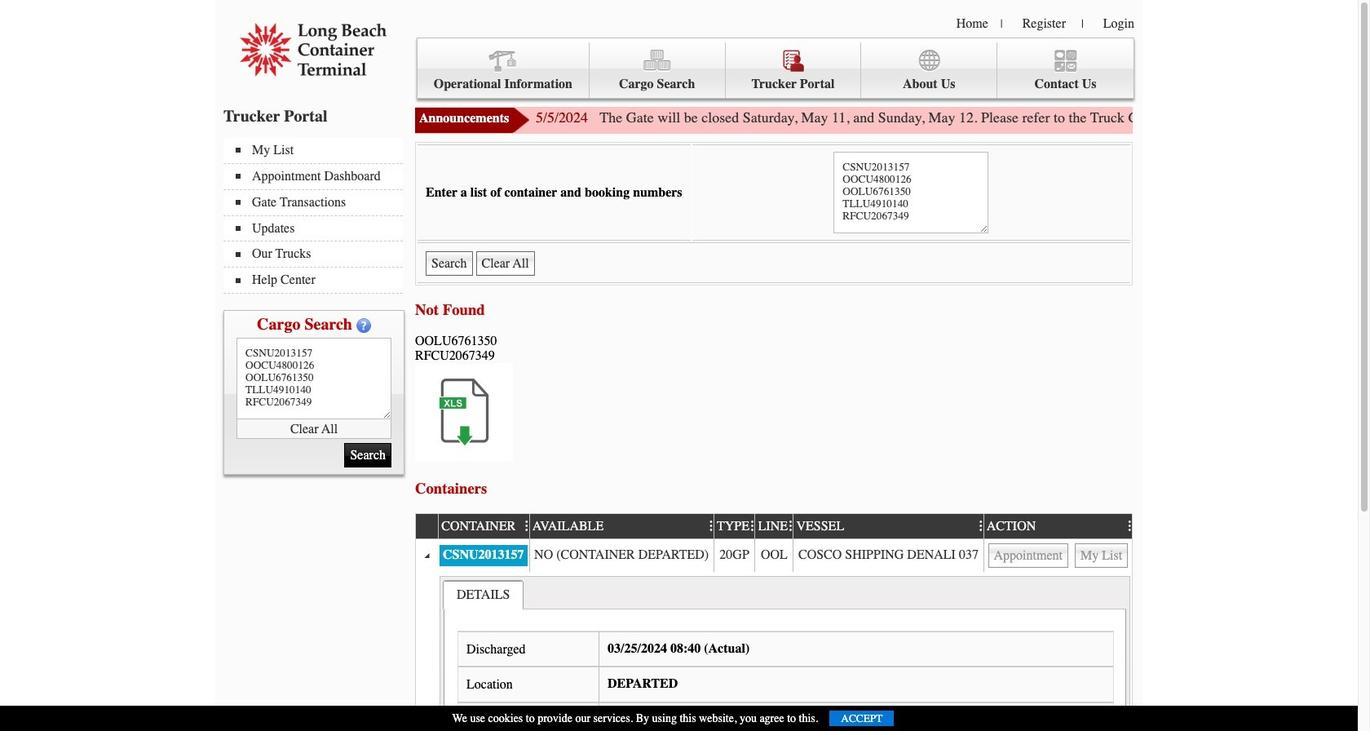 Task type: describe. For each thing, give the bounding box(es) containing it.
0 horizontal spatial menu bar
[[224, 138, 411, 294]]

column header inside row
[[416, 514, 438, 539]]

vessel edit column settings image
[[975, 520, 984, 533]]

Enter container numbers and/ or booking numbers.  text field
[[237, 338, 392, 419]]

action edit column settings image
[[1124, 520, 1133, 533]]

container edit column settings image
[[521, 520, 529, 533]]

tab list inside row
[[443, 580, 524, 609]]

2 row from the top
[[416, 539, 1133, 572]]



Task type: vqa. For each thing, say whether or not it's contained in the screenshot.
row group
yes



Task type: locate. For each thing, give the bounding box(es) containing it.
tab list
[[443, 580, 524, 609]]

None button
[[476, 251, 535, 276], [989, 543, 1069, 568], [1075, 543, 1129, 568], [476, 251, 535, 276], [989, 543, 1069, 568], [1075, 543, 1129, 568]]

1 horizontal spatial menu bar
[[417, 38, 1135, 99]]

1 vertical spatial menu bar
[[224, 138, 411, 294]]

tab inside row
[[443, 580, 524, 609]]

Enter container numbers and/ or booking numbers. Press ESC to reset input box text field
[[834, 152, 989, 233]]

tree grid
[[416, 512, 1140, 731]]

tab
[[443, 580, 524, 609]]

type edit column settings image
[[747, 520, 755, 533]]

column header
[[416, 514, 438, 539]]

menu bar
[[417, 38, 1135, 99], [224, 138, 411, 294]]

None submit
[[426, 251, 473, 276], [345, 443, 392, 468], [426, 251, 473, 276], [345, 443, 392, 468]]

cell
[[416, 539, 438, 572], [438, 539, 529, 572], [529, 539, 714, 572], [714, 539, 755, 572], [755, 539, 793, 572], [793, 539, 984, 572], [984, 539, 1133, 572], [416, 572, 438, 731], [438, 572, 1133, 731]]

row group
[[416, 539, 1133, 731]]

0 vertical spatial menu bar
[[417, 38, 1135, 99]]

row
[[416, 512, 1140, 539], [416, 539, 1133, 572], [416, 572, 1133, 731]]

1 row from the top
[[416, 512, 1140, 539]]

available edit column settings image
[[705, 520, 714, 533]]

line edit column settings image
[[785, 520, 793, 533]]

3 row from the top
[[416, 572, 1133, 731]]



